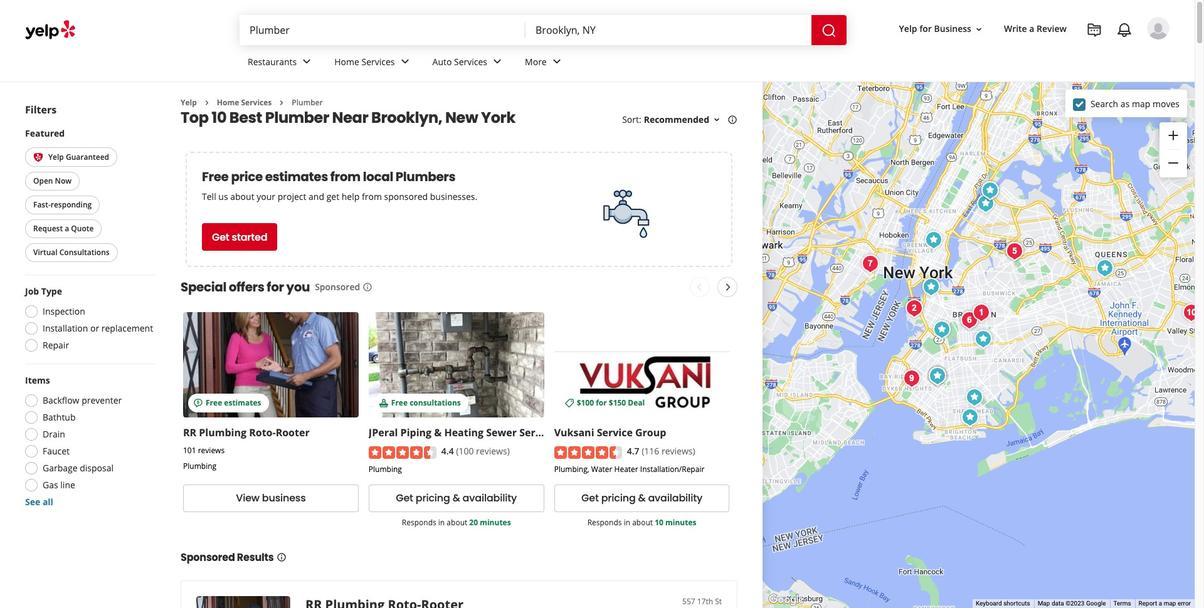Task type: locate. For each thing, give the bounding box(es) containing it.
sponsored left the results
[[181, 551, 235, 565]]

16 info v2 image for special offers for you
[[363, 283, 373, 293]]

2 in from the left
[[624, 518, 631, 528]]

1 availability from the left
[[463, 492, 517, 506]]

& for jperal
[[434, 426, 442, 440]]

4.7 (116 reviews)
[[627, 446, 696, 458]]

4.7
[[627, 446, 640, 458]]

type
[[41, 286, 62, 298]]

yelp for business
[[900, 23, 972, 35]]

2 vertical spatial a
[[1160, 601, 1163, 608]]

fast-
[[33, 200, 51, 210]]

roto-
[[249, 426, 276, 440]]

& up responds in about 20 minutes
[[453, 492, 460, 506]]

2 horizontal spatial get
[[582, 492, 599, 506]]

about down get pricing & availability
[[633, 518, 653, 528]]

1 16 chevron right v2 image from the left
[[202, 98, 212, 108]]

0 vertical spatial home
[[335, 56, 360, 68]]

availability down the installation/repair at the bottom of the page
[[649, 492, 703, 506]]

virtual
[[33, 248, 57, 258]]

1 responds from the left
[[402, 518, 437, 528]]

report a map error link
[[1139, 601, 1192, 608]]

home inside business categories element
[[335, 56, 360, 68]]

more link
[[515, 45, 575, 82]]

10 right top
[[212, 108, 227, 128]]

1 in from the left
[[439, 518, 445, 528]]

0 horizontal spatial &
[[434, 426, 442, 440]]

0 horizontal spatial responds
[[402, 518, 437, 528]]

estimates
[[265, 168, 328, 186], [224, 398, 261, 409]]

virtual consultations button
[[25, 244, 118, 263]]

yelp for business button
[[895, 18, 990, 40]]

google
[[1087, 601, 1107, 608]]

for left $150
[[596, 398, 607, 409]]

home right top
[[217, 97, 239, 108]]

2 minutes from the left
[[666, 518, 697, 528]]

1 horizontal spatial service
[[597, 426, 633, 440]]

service right sewer
[[520, 426, 556, 440]]

10 down get pricing & availability
[[655, 518, 664, 528]]

free price estimates from local plumbers image
[[597, 183, 660, 246]]

16 chevron right v2 image
[[202, 98, 212, 108], [277, 98, 287, 108]]

2 vertical spatial yelp
[[48, 152, 64, 163]]

0 horizontal spatial service
[[520, 426, 556, 440]]

1 horizontal spatial pricing
[[602, 492, 636, 506]]

things to do, nail salons, plumbers text field
[[240, 15, 526, 45]]

1 none field from the left
[[240, 15, 526, 45]]

estimates up rr plumbing roto-rooter link
[[224, 398, 261, 409]]

2 none field from the left
[[526, 15, 812, 45]]

in for &
[[439, 518, 445, 528]]

1 horizontal spatial about
[[447, 518, 468, 528]]

2 horizontal spatial yelp
[[900, 23, 918, 35]]

responds down get pricing & availability
[[588, 518, 622, 528]]

24 chevron down v2 image for more
[[550, 54, 565, 69]]

2 get pricing & availability link from the left
[[555, 485, 730, 513]]

for left you
[[267, 279, 284, 296]]

get left started
[[212, 230, 229, 245]]

group
[[636, 426, 667, 440]]

get down the water
[[582, 492, 599, 506]]

reviews) down sewer
[[476, 446, 510, 458]]

a for report
[[1160, 601, 1163, 608]]

get pricing & availability link up responds in about 10 minutes
[[555, 485, 730, 513]]

review
[[1037, 23, 1067, 35]]

None search field
[[240, 15, 847, 45]]

10
[[212, 108, 227, 128], [655, 518, 664, 528]]

1 horizontal spatial yelp
[[181, 97, 197, 108]]

0 horizontal spatial 16 chevron right v2 image
[[202, 98, 212, 108]]

free
[[202, 168, 229, 186], [206, 398, 222, 409], [391, 398, 408, 409]]

reviews) up the installation/repair at the bottom of the page
[[662, 446, 696, 458]]

home services down restaurants in the top of the page
[[217, 97, 272, 108]]

about for jperal piping & heating sewer service
[[447, 518, 468, 528]]

availability up "20"
[[463, 492, 517, 506]]

0 horizontal spatial reviews)
[[476, 446, 510, 458]]

0 vertical spatial a
[[1030, 23, 1035, 35]]

get pricing & availability link up responds in about 20 minutes
[[369, 485, 544, 513]]

hsm piping & heating image
[[971, 327, 996, 352]]

pricing up responds in about 20 minutes
[[416, 492, 450, 506]]

your
[[257, 191, 276, 203]]

vuksani service group image
[[978, 178, 1003, 203], [978, 178, 1003, 203]]

group
[[1160, 122, 1188, 178]]

free for estimates
[[206, 398, 222, 409]]

1 horizontal spatial minutes
[[666, 518, 697, 528]]

0 horizontal spatial 10
[[212, 108, 227, 128]]

services inside auto services link
[[454, 56, 488, 68]]

free inside the 'free price estimates from local plumbers tell us about your project and get help from sponsored businesses.'
[[202, 168, 229, 186]]

backflow
[[43, 395, 79, 407]]

view
[[236, 492, 260, 506]]

0 horizontal spatial services
[[241, 97, 272, 108]]

map right the as
[[1133, 98, 1151, 110]]

2 reviews) from the left
[[662, 446, 696, 458]]

2 16 chevron right v2 image from the left
[[277, 98, 287, 108]]

24 chevron down v2 image inside more "link"
[[550, 54, 565, 69]]

17th
[[698, 597, 714, 607]]

0 vertical spatial home services
[[335, 56, 395, 68]]

24 chevron down v2 image right restaurants in the top of the page
[[299, 54, 315, 69]]

a left the quote
[[65, 224, 69, 234]]

disposal
[[80, 463, 114, 475]]

0 horizontal spatial sponsored
[[181, 551, 235, 565]]

free right 16 free estimates v2 image
[[206, 398, 222, 409]]

home services down things to do, nail salons, plumbers field
[[335, 56, 395, 68]]

previous image
[[692, 280, 707, 295]]

16 chevron right v2 image right yelp link
[[202, 98, 212, 108]]

1 horizontal spatial a
[[1030, 23, 1035, 35]]

option group
[[21, 286, 156, 356], [21, 375, 156, 509]]

16 deal v2 image
[[565, 399, 575, 409]]

write
[[1005, 23, 1028, 35]]

plumbing down the 101
[[183, 461, 217, 472]]

services left 24 chevron down v2 icon
[[454, 56, 488, 68]]

1 horizontal spatial for
[[596, 398, 607, 409]]

1 vertical spatial sponsored
[[181, 551, 235, 565]]

help
[[342, 191, 360, 203]]

about
[[230, 191, 255, 203], [447, 518, 468, 528], [633, 518, 653, 528]]

report
[[1139, 601, 1158, 608]]

minutes for group
[[666, 518, 697, 528]]

0 horizontal spatial minutes
[[480, 518, 511, 528]]

none field address, neighborhood, city, state or zip
[[526, 15, 812, 45]]

piping
[[401, 426, 432, 440]]

a inside write a review "link"
[[1030, 23, 1035, 35]]

vuksani
[[555, 426, 595, 440]]

get down 4.4 star rating image
[[396, 492, 413, 506]]

responds for service
[[588, 518, 622, 528]]

services down things to do, nail salons, plumbers text box on the top
[[362, 56, 395, 68]]

1 vertical spatial 16 info v2 image
[[363, 283, 373, 293]]

1 24 chevron down v2 image from the left
[[299, 54, 315, 69]]

1 horizontal spatial home
[[335, 56, 360, 68]]

1 horizontal spatial responds
[[588, 518, 622, 528]]

home down things to do, nail salons, plumbers field
[[335, 56, 360, 68]]

reviews)
[[476, 446, 510, 458], [662, 446, 696, 458]]

None field
[[240, 15, 526, 45], [526, 15, 812, 45]]

in left "20"
[[439, 518, 445, 528]]

1 vertical spatial yelp
[[181, 97, 197, 108]]

recommended
[[644, 114, 710, 126]]

minutes
[[480, 518, 511, 528], [666, 518, 697, 528]]

sponsored right you
[[315, 281, 360, 293]]

pricing down heater
[[602, 492, 636, 506]]

1 horizontal spatial home services
[[335, 56, 395, 68]]

get
[[327, 191, 340, 203]]

24 chevron down v2 image left auto
[[398, 54, 413, 69]]

notifications image
[[1118, 23, 1133, 38]]

2 service from the left
[[597, 426, 633, 440]]

0 vertical spatial for
[[920, 23, 932, 35]]

a right write
[[1030, 23, 1035, 35]]

results
[[237, 551, 274, 565]]

0 vertical spatial map
[[1133, 98, 1151, 110]]

project
[[278, 191, 307, 203]]

near
[[332, 108, 369, 128]]

1 horizontal spatial availability
[[649, 492, 703, 506]]

2 24 chevron down v2 image from the left
[[398, 54, 413, 69]]

minutes right "20"
[[480, 518, 511, 528]]

& up responds in about 10 minutes
[[639, 492, 646, 506]]

16 info v2 image
[[276, 553, 286, 563]]

1 horizontal spatial home services link
[[325, 45, 423, 82]]

free consultations link
[[369, 313, 544, 418]]

ms mechanical piping & heating image
[[1093, 256, 1118, 281]]

0 horizontal spatial availability
[[463, 492, 517, 506]]

services for the top home services link
[[362, 56, 395, 68]]

rr plumbing roto-rooter 101 reviews plumbing
[[183, 426, 310, 472]]

1 horizontal spatial services
[[362, 56, 395, 68]]

sam's plumbing services image
[[969, 300, 994, 325]]

16 free estimates v2 image
[[193, 399, 203, 409]]

1 horizontal spatial from
[[362, 191, 382, 203]]

get inside plumbing get pricing & availability
[[396, 492, 413, 506]]

1 horizontal spatial sponsored
[[315, 281, 360, 293]]

0 horizontal spatial get
[[212, 230, 229, 245]]

2 horizontal spatial for
[[920, 23, 932, 35]]

none field things to do, nail salons, plumbers
[[240, 15, 526, 45]]

0 vertical spatial option group
[[21, 286, 156, 356]]

map data ©2023 google
[[1038, 601, 1107, 608]]

free right 16 free consultations v2 icon
[[391, 398, 408, 409]]

view business link
[[183, 485, 359, 513]]

responds in about 20 minutes
[[402, 518, 511, 528]]

home services link down restaurants in the top of the page
[[217, 97, 272, 108]]

2 vertical spatial for
[[596, 398, 607, 409]]

from down local
[[362, 191, 382, 203]]

1 vertical spatial from
[[362, 191, 382, 203]]

yelp left business
[[900, 23, 918, 35]]

0 vertical spatial estimates
[[265, 168, 328, 186]]

0 horizontal spatial get pricing & availability link
[[369, 485, 544, 513]]

1 vertical spatial map
[[1164, 601, 1177, 608]]

0 horizontal spatial home services
[[217, 97, 272, 108]]

in down get pricing & availability
[[624, 518, 631, 528]]

0 vertical spatial yelp
[[900, 23, 918, 35]]

restaurants
[[248, 56, 297, 68]]

1 horizontal spatial estimates
[[265, 168, 328, 186]]

keyboard
[[976, 601, 1003, 608]]

vuksani service group
[[555, 426, 667, 440]]

0 vertical spatial home services link
[[325, 45, 423, 82]]

rr plumbing roto-rooter image
[[930, 317, 955, 342]]

1 vertical spatial home
[[217, 97, 239, 108]]

pipe monkeys sewer and drain image
[[1002, 239, 1028, 264], [1002, 239, 1028, 264]]

0 horizontal spatial about
[[230, 191, 255, 203]]

for left business
[[920, 23, 932, 35]]

1 vertical spatial option group
[[21, 375, 156, 509]]

2 option group from the top
[[21, 375, 156, 509]]

2 horizontal spatial 24 chevron down v2 image
[[550, 54, 565, 69]]

in
[[439, 518, 445, 528], [624, 518, 631, 528]]

0 vertical spatial from
[[331, 168, 361, 186]]

search
[[1091, 98, 1119, 110]]

data
[[1052, 601, 1065, 608]]

plumbing get pricing & availability
[[369, 464, 517, 506]]

repair
[[43, 340, 69, 352]]

1 horizontal spatial in
[[624, 518, 631, 528]]

1 option group from the top
[[21, 286, 156, 356]]

2 horizontal spatial about
[[633, 518, 653, 528]]

about left "20"
[[447, 518, 468, 528]]

get pricing & availability link for group
[[555, 485, 730, 513]]

1 pricing from the left
[[416, 492, 450, 506]]

1 reviews) from the left
[[476, 446, 510, 458]]

16 info v2 image
[[728, 115, 738, 125], [363, 283, 373, 293]]

16 yelp guaranteed v2 image
[[33, 153, 43, 163]]

1 vertical spatial home services link
[[217, 97, 272, 108]]

24 chevron down v2 image
[[299, 54, 315, 69], [398, 54, 413, 69], [550, 54, 565, 69]]

get pricing & availability link for &
[[369, 485, 544, 513]]

1 horizontal spatial map
[[1164, 601, 1177, 608]]

0 vertical spatial 16 info v2 image
[[728, 115, 738, 125]]

started
[[232, 230, 268, 245]]

2 responds from the left
[[588, 518, 622, 528]]

now
[[55, 176, 72, 187]]

16 chevron down v2 image
[[975, 24, 985, 34]]

sponsored
[[384, 191, 428, 203]]

1 horizontal spatial 16 info v2 image
[[728, 115, 738, 125]]

24 chevron down v2 image inside home services link
[[398, 54, 413, 69]]

yelp guaranteed
[[48, 152, 109, 163]]

user actions element
[[890, 16, 1188, 93]]

2 horizontal spatial services
[[454, 56, 488, 68]]

free estimates link
[[183, 313, 359, 418]]

heating
[[445, 426, 484, 440]]

557
[[683, 597, 696, 607]]

1 horizontal spatial reviews)
[[662, 446, 696, 458]]

sponsored for sponsored
[[315, 281, 360, 293]]

map left error
[[1164, 601, 1177, 608]]

yelp guaranteed button
[[25, 147, 117, 167]]

about right us
[[230, 191, 255, 203]]

auto services
[[433, 56, 488, 68]]

1 horizontal spatial 10
[[655, 518, 664, 528]]

new
[[445, 108, 478, 128]]

terms link
[[1114, 601, 1132, 608]]

minutes down get pricing & availability
[[666, 518, 697, 528]]

dov sewer and drain image
[[957, 308, 982, 333]]

free for price
[[202, 168, 229, 186]]

0 horizontal spatial estimates
[[224, 398, 261, 409]]

yury kuzmin image
[[962, 385, 987, 410]]

1 horizontal spatial 16 chevron right v2 image
[[277, 98, 287, 108]]

get
[[212, 230, 229, 245], [396, 492, 413, 506], [582, 492, 599, 506]]

1 minutes from the left
[[480, 518, 511, 528]]

responds down plumbing get pricing & availability
[[402, 518, 437, 528]]

yelp link
[[181, 97, 197, 108]]

l & c sewer & drains image
[[900, 366, 925, 391]]

services for auto services link
[[454, 56, 488, 68]]

services
[[362, 56, 395, 68], [454, 56, 488, 68], [241, 97, 272, 108]]

deal
[[628, 398, 645, 409]]

home services link up near
[[325, 45, 423, 82]]

from up help
[[331, 168, 361, 186]]

16 chevron right v2 image right best
[[277, 98, 287, 108]]

for inside button
[[920, 23, 932, 35]]

service up "4.7"
[[597, 426, 633, 440]]

0 horizontal spatial in
[[439, 518, 445, 528]]

reviews
[[198, 446, 225, 456]]

0 horizontal spatial for
[[267, 279, 284, 296]]

0 vertical spatial sponsored
[[315, 281, 360, 293]]

0 horizontal spatial pricing
[[416, 492, 450, 506]]

1 horizontal spatial get pricing & availability link
[[555, 485, 730, 513]]

0 horizontal spatial a
[[65, 224, 69, 234]]

0 horizontal spatial 16 info v2 image
[[363, 283, 373, 293]]

1 service from the left
[[520, 426, 556, 440]]

free up tell
[[202, 168, 229, 186]]

bathtub
[[43, 412, 76, 424]]

estimates inside the 'free price estimates from local plumbers tell us about your project and get help from sponsored businesses.'
[[265, 168, 328, 186]]

local
[[363, 168, 393, 186]]

yelp inside yelp for business button
[[900, 23, 918, 35]]

jperal piping & heating sewer service image
[[925, 364, 950, 389], [925, 364, 950, 389]]

sort:
[[623, 114, 642, 126]]

101
[[183, 446, 196, 456]]

1 vertical spatial estimates
[[224, 398, 261, 409]]

next image
[[721, 280, 736, 295]]

inspection
[[43, 306, 85, 318]]

see all
[[25, 497, 53, 509]]

a inside request a quote button
[[65, 224, 69, 234]]

& up 4.4
[[434, 426, 442, 440]]

shoshi restoration image
[[922, 227, 947, 253]]

services down restaurants in the top of the page
[[241, 97, 272, 108]]

24 chevron down v2 image right more
[[550, 54, 565, 69]]

1 horizontal spatial get
[[396, 492, 413, 506]]

2 horizontal spatial a
[[1160, 601, 1163, 608]]

1 get pricing & availability link from the left
[[369, 485, 544, 513]]

plumber left near
[[292, 97, 323, 108]]

plumbing
[[199, 426, 247, 440], [183, 461, 217, 472], [369, 464, 402, 475]]

yelp left best
[[181, 97, 197, 108]]

michael donahue plumbing & heating image
[[902, 296, 927, 321]]

clean elephant wash image
[[958, 405, 983, 430]]

a right report
[[1160, 601, 1163, 608]]

1 horizontal spatial &
[[453, 492, 460, 506]]

0 horizontal spatial 24 chevron down v2 image
[[299, 54, 315, 69]]

1 vertical spatial a
[[65, 224, 69, 234]]

24 chevron down v2 image inside restaurants link
[[299, 54, 315, 69]]

1 horizontal spatial 24 chevron down v2 image
[[398, 54, 413, 69]]

plumbing down 4.4 star rating image
[[369, 464, 402, 475]]

0 horizontal spatial yelp
[[48, 152, 64, 163]]

2 horizontal spatial &
[[639, 492, 646, 506]]

0 horizontal spatial map
[[1133, 98, 1151, 110]]

jperal piping & heating sewer service
[[369, 426, 556, 440]]

estimates up project
[[265, 168, 328, 186]]

3 24 chevron down v2 image from the left
[[550, 54, 565, 69]]

16 free consultations v2 image
[[379, 399, 389, 409]]

report a map error
[[1139, 601, 1192, 608]]

recommended button
[[644, 114, 722, 126]]

sponsored for sponsored results
[[181, 551, 235, 565]]

sponsored
[[315, 281, 360, 293], [181, 551, 235, 565]]

reviews) for group
[[662, 446, 696, 458]]

yelp right 16 yelp guaranteed v2 icon
[[48, 152, 64, 163]]

& for get
[[639, 492, 646, 506]]

services inside home services link
[[362, 56, 395, 68]]

responds for piping
[[402, 518, 437, 528]]

yelp
[[900, 23, 918, 35], [181, 97, 197, 108], [48, 152, 64, 163]]

yelp inside yelp guaranteed "button"
[[48, 152, 64, 163]]

backflow preventer
[[43, 395, 122, 407]]

0 horizontal spatial from
[[331, 168, 361, 186]]

dov sewer and drain image
[[957, 308, 982, 333]]



Task type: vqa. For each thing, say whether or not it's contained in the screenshot.
the Keyboard
yes



Task type: describe. For each thing, give the bounding box(es) containing it.
plumbing inside plumbing get pricing & availability
[[369, 464, 402, 475]]

write a review link
[[1000, 18, 1072, 40]]

24 chevron down v2 image for home services
[[398, 54, 413, 69]]

auto services link
[[423, 45, 515, 82]]

installation
[[43, 323, 88, 335]]

rr plumbing roto-rooter link
[[183, 426, 310, 440]]

request a quote button
[[25, 220, 102, 239]]

yelp for yelp guaranteed
[[48, 152, 64, 163]]

st
[[715, 597, 722, 607]]

0 horizontal spatial home services link
[[217, 97, 272, 108]]

4.7 star rating image
[[555, 447, 622, 459]]

garbage disposal
[[43, 463, 114, 475]]

get for get started
[[212, 230, 229, 245]]

16 chevron down v2 image
[[712, 115, 722, 125]]

search image
[[822, 23, 837, 38]]

24 chevron down v2 image for restaurants
[[299, 54, 315, 69]]

installation/repair
[[641, 464, 705, 475]]

0 horizontal spatial home
[[217, 97, 239, 108]]

kirill's sink and shower repair image
[[925, 364, 950, 389]]

4.4 (100 reviews)
[[442, 446, 510, 458]]

availability inside plumbing get pricing & availability
[[463, 492, 517, 506]]

google image
[[766, 592, 808, 609]]

all
[[43, 497, 53, 509]]

price
[[231, 168, 263, 186]]

for for $100
[[596, 398, 607, 409]]

us
[[219, 191, 228, 203]]

about for vuksani service group
[[633, 518, 653, 528]]

plumber right best
[[265, 108, 329, 128]]

consultations
[[59, 248, 110, 258]]

terms
[[1114, 601, 1132, 608]]

moves
[[1153, 98, 1180, 110]]

rr
[[183, 426, 196, 440]]

gas
[[43, 480, 58, 492]]

map for moves
[[1133, 98, 1151, 110]]

auto
[[433, 56, 452, 68]]

see all button
[[25, 497, 53, 509]]

get started
[[212, 230, 268, 245]]

quote
[[71, 224, 94, 234]]

you
[[286, 279, 310, 296]]

1 vertical spatial for
[[267, 279, 284, 296]]

about inside the 'free price estimates from local plumbers tell us about your project and get help from sponsored businesses.'
[[230, 191, 255, 203]]

free estimates
[[206, 398, 261, 409]]

24 chevron down v2 image
[[490, 54, 505, 69]]

address, neighborhood, city, state or zip text field
[[526, 15, 812, 45]]

drain
[[43, 429, 65, 441]]

get for get pricing & availability
[[582, 492, 599, 506]]

plumbers
[[396, 168, 456, 186]]

sponsored results
[[181, 551, 274, 565]]

responds in about 10 minutes
[[588, 518, 697, 528]]

projects image
[[1088, 23, 1103, 38]]

sewer
[[487, 426, 517, 440]]

plumbing,
[[555, 464, 590, 475]]

jperal piping & heating sewer service link
[[369, 426, 556, 440]]

garbage
[[43, 463, 78, 475]]

top 10 best plumber near brooklyn, new york
[[181, 108, 516, 128]]

filters
[[25, 103, 57, 117]]

20
[[470, 518, 478, 528]]

virtual consultations
[[33, 248, 110, 258]]

line
[[60, 480, 75, 492]]

gas line
[[43, 480, 75, 492]]

1 vertical spatial 10
[[655, 518, 664, 528]]

yelp for yelp for business
[[900, 23, 918, 35]]

1 vertical spatial home services
[[217, 97, 272, 108]]

2 pricing from the left
[[602, 492, 636, 506]]

vuksani service group link
[[555, 426, 667, 440]]

for for yelp
[[920, 23, 932, 35]]

restaurants link
[[238, 45, 325, 82]]

2 availability from the left
[[649, 492, 703, 506]]

brooklyn,
[[372, 108, 443, 128]]

open now
[[33, 176, 72, 187]]

get pricing & availability
[[582, 492, 703, 506]]

responding
[[51, 200, 92, 210]]

map region
[[760, 0, 1205, 609]]

option group containing job type
[[21, 286, 156, 356]]

pricing inside plumbing get pricing & availability
[[416, 492, 450, 506]]

0 vertical spatial 10
[[212, 108, 227, 128]]

write a review
[[1005, 23, 1067, 35]]

or
[[90, 323, 99, 335]]

$100
[[577, 398, 594, 409]]

get started link
[[202, 224, 278, 251]]

error
[[1178, 601, 1192, 608]]

tell
[[202, 191, 216, 203]]

view business
[[236, 492, 306, 506]]

jeremy m. image
[[1148, 17, 1170, 40]]

home services inside business categories element
[[335, 56, 395, 68]]

items
[[25, 375, 50, 387]]

business categories element
[[238, 45, 1170, 82]]

rooter
[[276, 426, 310, 440]]

mkc plumbing & heating image
[[1179, 300, 1205, 325]]

free consultations
[[391, 398, 461, 409]]

installation or replacement
[[43, 323, 153, 335]]

plumbing up reviews
[[199, 426, 247, 440]]

$100 for $150 deal link
[[555, 313, 730, 418]]

& inside plumbing get pricing & availability
[[453, 492, 460, 506]]

free for consultations
[[391, 398, 408, 409]]

search as map moves
[[1091, 98, 1180, 110]]

map for error
[[1164, 601, 1177, 608]]

axr mechanical image
[[974, 191, 999, 216]]

preventer
[[82, 395, 122, 407]]

option group containing items
[[21, 375, 156, 509]]

a for write
[[1030, 23, 1035, 35]]

offers
[[229, 279, 265, 296]]

jperal
[[369, 426, 398, 440]]

zoom out image
[[1167, 156, 1182, 171]]

featured group
[[23, 127, 156, 265]]

zoom in image
[[1167, 128, 1182, 143]]

in for group
[[624, 518, 631, 528]]

yelp for yelp link
[[181, 97, 197, 108]]

best
[[230, 108, 262, 128]]

keyboard shortcuts button
[[976, 600, 1031, 609]]

tim golden hands image
[[858, 251, 883, 276]]

4.4 star rating image
[[369, 447, 437, 459]]

open
[[33, 176, 53, 187]]

$100 for $150 deal
[[577, 398, 645, 409]]

a for request
[[65, 224, 69, 234]]

reviews) for &
[[476, 446, 510, 458]]

businesses.
[[430, 191, 478, 203]]

new world oil tank removal image
[[919, 275, 944, 300]]

minutes for &
[[480, 518, 511, 528]]

request a quote
[[33, 224, 94, 234]]

fast-responding
[[33, 200, 92, 210]]

keyboard shortcuts
[[976, 601, 1031, 608]]

16 info v2 image for top 10 best plumber near brooklyn, new york
[[728, 115, 738, 125]]

as
[[1121, 98, 1130, 110]]



